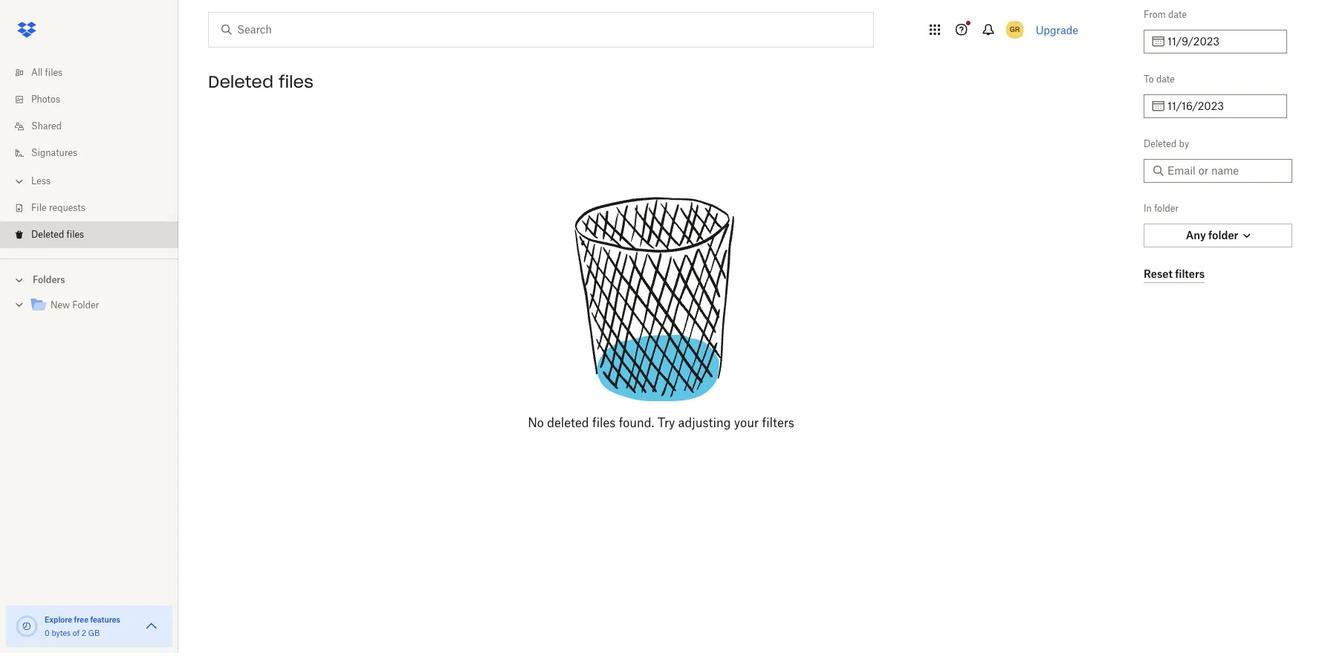 Task type: vqa. For each thing, say whether or not it's contained in the screenshot.
'sign' inside Nitro Nitro makes it easy to convert, optimize, organize, fill, and sign PDFs, right from Dropbox.
no



Task type: locate. For each thing, give the bounding box(es) containing it.
any folder button
[[1144, 224, 1292, 247]]

try
[[657, 415, 675, 430]]

date
[[1168, 9, 1187, 20], [1156, 74, 1175, 85]]

reset filters button
[[1144, 265, 1205, 283]]

deleted files
[[208, 71, 313, 92], [31, 229, 84, 240]]

0 vertical spatial deleted files
[[208, 71, 313, 92]]

folder inside button
[[1208, 229, 1238, 242]]

gb
[[88, 629, 100, 638]]

0 vertical spatial date
[[1168, 9, 1187, 20]]

0 horizontal spatial deleted
[[31, 229, 64, 240]]

filters right your
[[762, 415, 794, 430]]

deleted
[[208, 71, 273, 92], [1144, 138, 1177, 149], [31, 229, 64, 240]]

1 horizontal spatial deleted files
[[208, 71, 313, 92]]

deleted files list item
[[0, 221, 178, 248]]

folder right in
[[1154, 203, 1179, 214]]

gr
[[1010, 25, 1020, 34]]

1 vertical spatial folder
[[1208, 229, 1238, 242]]

deleted files link
[[12, 221, 178, 248]]

1 horizontal spatial folder
[[1208, 229, 1238, 242]]

to date
[[1144, 74, 1175, 85]]

1 vertical spatial filters
[[762, 415, 794, 430]]

folder for in folder
[[1154, 203, 1179, 214]]

reset filters
[[1144, 267, 1205, 280]]

0 vertical spatial deleted
[[208, 71, 273, 92]]

1 vertical spatial deleted files
[[31, 229, 84, 240]]

in
[[1144, 203, 1152, 214]]

by
[[1179, 138, 1189, 149]]

photos
[[31, 94, 60, 105]]

date for from date
[[1168, 9, 1187, 20]]

deleted files inside list item
[[31, 229, 84, 240]]

requests
[[49, 202, 85, 213]]

2 horizontal spatial deleted
[[1144, 138, 1177, 149]]

files
[[45, 67, 63, 78], [279, 71, 313, 92], [67, 229, 84, 240], [592, 415, 616, 430]]

deleted inside deleted files link
[[31, 229, 64, 240]]

file
[[31, 202, 47, 213]]

file requests
[[31, 202, 85, 213]]

list
[[0, 51, 178, 259]]

found.
[[619, 415, 654, 430]]

2 vertical spatial deleted
[[31, 229, 64, 240]]

Deleted by text field
[[1167, 163, 1283, 179]]

date right to
[[1156, 74, 1175, 85]]

to
[[1144, 74, 1154, 85]]

date right from
[[1168, 9, 1187, 20]]

0 vertical spatial folder
[[1154, 203, 1179, 214]]

no deleted files found. try adjusting your filters
[[528, 415, 794, 430]]

quota usage element
[[15, 615, 39, 638]]

1 vertical spatial deleted
[[1144, 138, 1177, 149]]

0 horizontal spatial filters
[[762, 415, 794, 430]]

upgrade
[[1036, 23, 1078, 36]]

in folder
[[1144, 203, 1179, 214]]

from date
[[1144, 9, 1187, 20]]

all files
[[31, 67, 63, 78]]

features
[[90, 615, 120, 624]]

filters right reset
[[1175, 267, 1205, 280]]

folder
[[1154, 203, 1179, 214], [1208, 229, 1238, 242]]

1 horizontal spatial filters
[[1175, 267, 1205, 280]]

folder for any folder
[[1208, 229, 1238, 242]]

explore
[[45, 615, 72, 624]]

0 horizontal spatial deleted files
[[31, 229, 84, 240]]

0 vertical spatial filters
[[1175, 267, 1205, 280]]

folder right any
[[1208, 229, 1238, 242]]

signatures
[[31, 147, 77, 158]]

gr button
[[1003, 18, 1027, 42]]

1 vertical spatial date
[[1156, 74, 1175, 85]]

of
[[73, 629, 80, 638]]

filters
[[1175, 267, 1205, 280], [762, 415, 794, 430]]

2
[[82, 629, 86, 638]]

0 horizontal spatial folder
[[1154, 203, 1179, 214]]

1 horizontal spatial deleted
[[208, 71, 273, 92]]



Task type: describe. For each thing, give the bounding box(es) containing it.
files inside list item
[[67, 229, 84, 240]]

signatures link
[[12, 140, 178, 166]]

To date text field
[[1167, 98, 1278, 114]]

explore free features 0 bytes of 2 gb
[[45, 615, 120, 638]]

any
[[1186, 229, 1206, 242]]

new folder
[[51, 299, 99, 311]]

filters inside button
[[1175, 267, 1205, 280]]

reset
[[1144, 267, 1173, 280]]

new
[[51, 299, 70, 311]]

photos link
[[12, 86, 178, 113]]

free
[[74, 615, 88, 624]]

any folder
[[1186, 229, 1238, 242]]

shared link
[[12, 113, 178, 140]]

your
[[734, 415, 759, 430]]

folders
[[33, 274, 65, 285]]

less
[[31, 175, 51, 187]]

less image
[[12, 174, 27, 189]]

upgrade link
[[1036, 23, 1078, 36]]

file requests link
[[12, 195, 178, 221]]

From date text field
[[1167, 33, 1278, 50]]

deleted
[[547, 415, 589, 430]]

all
[[31, 67, 43, 78]]

date for to date
[[1156, 74, 1175, 85]]

0
[[45, 629, 50, 638]]

no
[[528, 415, 544, 430]]

all files link
[[12, 59, 178, 86]]

folder
[[72, 299, 99, 311]]

deleted by
[[1144, 138, 1189, 149]]

folders button
[[0, 268, 178, 291]]

new folder link
[[30, 296, 166, 316]]

bytes
[[52, 629, 71, 638]]

from
[[1144, 9, 1166, 20]]

adjusting
[[678, 415, 731, 430]]

list containing all files
[[0, 51, 178, 259]]

dropbox image
[[12, 15, 42, 45]]

shared
[[31, 120, 62, 132]]

Search in folder "Dropbox" text field
[[237, 22, 843, 38]]



